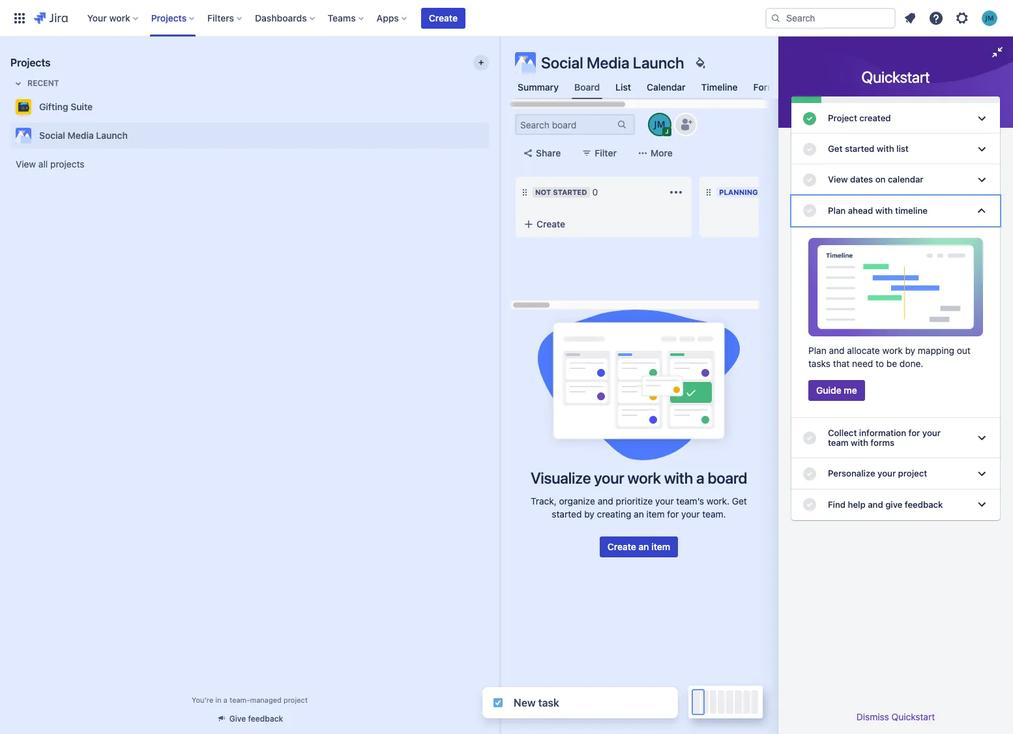 Task type: describe. For each thing, give the bounding box(es) containing it.
team
[[828, 438, 849, 448]]

need
[[853, 358, 873, 369]]

view dates on calendar
[[828, 174, 924, 185]]

chevron image for plan ahead with timeline
[[974, 203, 990, 219]]

view dates on calendar button
[[792, 165, 1000, 195]]

plan for plan ahead with timeline
[[828, 205, 846, 216]]

collect information for your team with forms button
[[792, 418, 1000, 459]]

information
[[860, 428, 907, 438]]

and for track, organize and prioritize your team's work. get started by creating an item for your team.
[[598, 496, 614, 507]]

1 vertical spatial create
[[537, 218, 566, 230]]

an inside track, organize and prioritize your team's work. get started by creating an item for your team.
[[634, 509, 644, 520]]

your work
[[87, 12, 130, 23]]

get inside dropdown button
[[828, 144, 843, 154]]

task
[[538, 697, 560, 709]]

on
[[876, 174, 886, 185]]

view for view dates on calendar
[[828, 174, 848, 185]]

track,
[[531, 496, 557, 507]]

your left team's
[[656, 496, 674, 507]]

prioritize
[[616, 496, 653, 507]]

collapse image
[[648, 185, 663, 200]]

dates
[[850, 174, 873, 185]]

chevron image for project created
[[974, 111, 990, 126]]

you're
[[192, 696, 213, 704]]

find
[[828, 499, 846, 510]]

me
[[844, 385, 857, 396]]

ahead
[[848, 205, 873, 216]]

add to starred image for social media launch
[[485, 128, 501, 143]]

give
[[229, 714, 246, 724]]

appswitcher icon image
[[12, 10, 27, 26]]

checked image for get
[[802, 141, 818, 157]]

dismiss
[[857, 712, 889, 723]]

create an item button
[[600, 537, 678, 558]]

collect
[[828, 428, 857, 438]]

board
[[708, 469, 748, 487]]

sidebar navigation image
[[485, 52, 514, 78]]

by inside track, organize and prioritize your team's work. get started by creating an item for your team.
[[585, 509, 595, 520]]

1 horizontal spatial social
[[541, 53, 584, 72]]

feedback inside dropdown button
[[905, 499, 943, 510]]

suite
[[71, 101, 93, 112]]

guide me button
[[809, 380, 865, 401]]

board
[[575, 81, 600, 93]]

your inside collect information for your team with forms
[[923, 428, 941, 438]]

new
[[514, 697, 536, 709]]

visualize your work with a board
[[531, 469, 748, 487]]

collapse recent projects image
[[10, 76, 26, 91]]

create inside primary element
[[429, 12, 458, 23]]

primary element
[[8, 0, 766, 36]]

out
[[957, 345, 971, 356]]

with up team's
[[664, 469, 693, 487]]

work.
[[707, 496, 730, 507]]

jeremy miller image
[[650, 114, 670, 135]]

create an item
[[608, 541, 671, 552]]

view all projects
[[16, 158, 84, 170]]

work inside your work "popup button"
[[109, 12, 130, 23]]

1 vertical spatial quickstart
[[892, 712, 935, 723]]

tasks
[[809, 358, 831, 369]]

timeline
[[702, 82, 738, 93]]

timeline
[[895, 205, 928, 216]]

give feedback button
[[209, 708, 291, 730]]

planning
[[719, 188, 758, 196]]

project created
[[828, 113, 891, 123]]

with inside 'plan ahead with timeline' dropdown button
[[876, 205, 893, 216]]

personalize your project button
[[792, 459, 1000, 489]]

set background color image
[[692, 55, 708, 70]]

give
[[886, 499, 903, 510]]

view for view all projects
[[16, 158, 36, 170]]

calendar
[[647, 82, 686, 93]]

chevron image for your
[[974, 431, 990, 446]]

checked image for collect
[[802, 431, 818, 446]]

work inside plan and allocate work by mapping out tasks that need to be done.
[[883, 345, 903, 356]]

team's
[[677, 496, 704, 507]]

your up find help and give feedback
[[878, 468, 896, 479]]

and inside plan and allocate work by mapping out tasks that need to be done.
[[829, 345, 845, 356]]

not started 0
[[535, 187, 598, 198]]

your work button
[[83, 8, 143, 28]]

0 horizontal spatial projects
[[10, 57, 51, 68]]

checked image for find
[[802, 497, 818, 513]]

gifting
[[39, 101, 68, 112]]

give feedback
[[229, 714, 283, 724]]

timeline link
[[699, 76, 741, 99]]

apps
[[377, 12, 399, 23]]

teams button
[[324, 8, 369, 28]]

filters button
[[204, 8, 247, 28]]

list link
[[613, 76, 634, 99]]

team-
[[230, 696, 250, 704]]

Search field
[[766, 8, 896, 28]]

apps button
[[373, 8, 412, 28]]

Search board text field
[[517, 115, 616, 134]]

1 horizontal spatial work
[[628, 469, 661, 487]]

view all projects link
[[10, 153, 489, 176]]

calendar link
[[644, 76, 688, 99]]

an inside button
[[639, 541, 649, 552]]

your profile and settings image
[[982, 10, 998, 26]]

0 horizontal spatial social
[[39, 130, 65, 141]]

managed
[[250, 696, 282, 704]]

gifting suite link
[[10, 94, 484, 120]]

created
[[860, 113, 891, 123]]

dashboards
[[255, 12, 307, 23]]

plan ahead with timeline
[[828, 205, 928, 216]]

visualize
[[531, 469, 591, 487]]

for inside track, organize and prioritize your team's work. get started by creating an item for your team.
[[667, 509, 679, 520]]

forms
[[871, 438, 895, 448]]

add to starred image for gifting suite
[[485, 99, 501, 115]]

with inside get started with list dropdown button
[[877, 144, 895, 154]]

in
[[215, 696, 222, 704]]

more button
[[630, 143, 681, 164]]

projects button
[[147, 8, 200, 28]]

1 horizontal spatial a
[[697, 469, 705, 487]]

by inside plan and allocate work by mapping out tasks that need to be done.
[[906, 345, 916, 356]]

be
[[887, 358, 898, 369]]

gifting suite
[[39, 101, 93, 112]]

your down team's
[[682, 509, 700, 520]]

get inside track, organize and prioritize your team's work. get started by creating an item for your team.
[[732, 496, 747, 507]]

list
[[897, 144, 909, 154]]

share
[[536, 147, 561, 158]]

plan and allocate work by mapping out tasks that need to be done.
[[809, 345, 971, 369]]

0 vertical spatial quickstart
[[862, 68, 930, 86]]

calendar
[[888, 174, 924, 185]]



Task type: locate. For each thing, give the bounding box(es) containing it.
started left 0
[[553, 188, 587, 196]]

0 horizontal spatial a
[[224, 696, 228, 704]]

get started with list
[[828, 144, 909, 154]]

your right information
[[923, 428, 941, 438]]

with right ahead
[[876, 205, 893, 216]]

chevron image for get started with list
[[974, 141, 990, 157]]

and inside dropdown button
[[868, 499, 884, 510]]

2 checked image from the top
[[802, 141, 818, 157]]

for down team's
[[667, 509, 679, 520]]

item inside track, organize and prioritize your team's work. get started by creating an item for your team.
[[647, 509, 665, 520]]

task icon image
[[493, 698, 503, 708]]

new task
[[514, 697, 560, 709]]

and up that at the right of the page
[[829, 345, 845, 356]]

personalize your project
[[828, 468, 928, 479]]

and for find help and give feedback
[[868, 499, 884, 510]]

1 vertical spatial get
[[732, 496, 747, 507]]

0 vertical spatial add to starred image
[[485, 99, 501, 115]]

feedback
[[905, 499, 943, 510], [248, 714, 283, 724]]

item down prioritize
[[647, 509, 665, 520]]

dismiss quickstart link
[[857, 712, 935, 723]]

0 horizontal spatial plan
[[809, 345, 827, 356]]

dashboards button
[[251, 8, 320, 28]]

2 vertical spatial checked image
[[802, 497, 818, 513]]

not
[[535, 188, 551, 196]]

organize
[[559, 496, 595, 507]]

chevron image inside view dates on calendar dropdown button
[[974, 172, 990, 188]]

plan left ahead
[[828, 205, 846, 216]]

filters
[[207, 12, 234, 23]]

chevron image inside get started with list dropdown button
[[974, 141, 990, 157]]

a up team's
[[697, 469, 705, 487]]

0 vertical spatial chevron image
[[974, 172, 990, 188]]

social media launch inside social media launch link
[[39, 130, 128, 141]]

0 vertical spatial social
[[541, 53, 584, 72]]

1 vertical spatial social media launch
[[39, 130, 128, 141]]

3 checked image from the top
[[802, 172, 818, 188]]

work right your in the left top of the page
[[109, 12, 130, 23]]

started inside dropdown button
[[845, 144, 875, 154]]

0 vertical spatial create button
[[421, 8, 466, 28]]

social media launch down suite
[[39, 130, 128, 141]]

3 checked image from the top
[[802, 497, 818, 513]]

an
[[634, 509, 644, 520], [639, 541, 649, 552]]

2 horizontal spatial and
[[868, 499, 884, 510]]

recent
[[27, 78, 59, 88]]

1 vertical spatial view
[[828, 174, 848, 185]]

checked image left ahead
[[802, 203, 818, 219]]

all
[[38, 158, 48, 170]]

1 horizontal spatial plan
[[828, 205, 846, 216]]

with right team
[[851, 438, 869, 448]]

0 horizontal spatial create button
[[421, 8, 466, 28]]

create right apps dropdown button
[[429, 12, 458, 23]]

projects
[[50, 158, 84, 170]]

social up summary
[[541, 53, 584, 72]]

work up prioritize
[[628, 469, 661, 487]]

creating
[[597, 509, 632, 520]]

0 horizontal spatial project
[[284, 696, 308, 704]]

media up list
[[587, 53, 630, 72]]

social media launch link
[[10, 123, 484, 149]]

checked image left team
[[802, 431, 818, 446]]

0 vertical spatial started
[[845, 144, 875, 154]]

forms
[[754, 82, 781, 93]]

create button right apps dropdown button
[[421, 8, 466, 28]]

add to starred image down sidebar navigation image
[[485, 99, 501, 115]]

and up creating
[[598, 496, 614, 507]]

0 vertical spatial feedback
[[905, 499, 943, 510]]

project inside dropdown button
[[898, 468, 928, 479]]

projects up recent
[[10, 57, 51, 68]]

help image
[[929, 10, 944, 26]]

project created button
[[792, 103, 1000, 134]]

3 chevron image from the top
[[974, 466, 990, 482]]

create down not
[[537, 218, 566, 230]]

for right information
[[909, 428, 921, 438]]

0 vertical spatial project
[[898, 468, 928, 479]]

0 horizontal spatial feedback
[[248, 714, 283, 724]]

1 vertical spatial create button
[[516, 213, 692, 236]]

your
[[923, 428, 941, 438], [878, 468, 896, 479], [594, 469, 624, 487], [656, 496, 674, 507], [682, 509, 700, 520]]

started for with
[[845, 144, 875, 154]]

collect information for your team with forms
[[828, 428, 941, 448]]

feedback inside button
[[248, 714, 283, 724]]

0 vertical spatial by
[[906, 345, 916, 356]]

0 vertical spatial create
[[429, 12, 458, 23]]

a right in
[[224, 696, 228, 704]]

feedback down "managed"
[[248, 714, 283, 724]]

4 checked image from the top
[[802, 203, 818, 219]]

mapping
[[918, 345, 955, 356]]

allocate
[[847, 345, 880, 356]]

1 horizontal spatial feedback
[[905, 499, 943, 510]]

create button
[[421, 8, 466, 28], [516, 213, 692, 236]]

you're in a team-managed project
[[192, 696, 308, 704]]

checked image for view
[[802, 172, 818, 188]]

new task button
[[483, 687, 678, 719]]

find help and give feedback button
[[792, 489, 1000, 520]]

1 vertical spatial started
[[553, 188, 587, 196]]

plan ahead with timeline button
[[792, 195, 1000, 226]]

chevron image
[[974, 111, 990, 126], [974, 141, 990, 157], [974, 203, 990, 219], [974, 497, 990, 513]]

plan inside dropdown button
[[828, 205, 846, 216]]

1 horizontal spatial projects
[[151, 12, 187, 23]]

plan up 'tasks'
[[809, 345, 827, 356]]

1 vertical spatial work
[[883, 345, 903, 356]]

help
[[848, 499, 866, 510]]

chevron image inside find help and give feedback dropdown button
[[974, 497, 990, 513]]

1 horizontal spatial launch
[[633, 53, 685, 72]]

1 vertical spatial plan
[[809, 345, 827, 356]]

0 vertical spatial for
[[909, 428, 921, 438]]

0 horizontal spatial social media launch
[[39, 130, 128, 141]]

and left the give
[[868, 499, 884, 510]]

minimize image
[[990, 44, 1006, 60]]

tab list containing board
[[507, 76, 783, 109]]

0 horizontal spatial for
[[667, 509, 679, 520]]

2 vertical spatial started
[[552, 509, 582, 520]]

projects left the filters
[[151, 12, 187, 23]]

0 horizontal spatial launch
[[96, 130, 128, 141]]

search image
[[771, 13, 781, 23]]

that
[[833, 358, 850, 369]]

social media launch up list
[[541, 53, 685, 72]]

with
[[877, 144, 895, 154], [876, 205, 893, 216], [851, 438, 869, 448], [664, 469, 693, 487]]

1 horizontal spatial media
[[587, 53, 630, 72]]

plan for plan and allocate work by mapping out tasks that need to be done.
[[809, 345, 827, 356]]

create project image
[[476, 57, 487, 68]]

personalize
[[828, 468, 876, 479]]

social
[[541, 53, 584, 72], [39, 130, 65, 141]]

0 vertical spatial plan
[[828, 205, 846, 216]]

started inside not started 0
[[553, 188, 587, 196]]

list
[[616, 82, 631, 93]]

checked image inside personalize your project dropdown button
[[802, 466, 818, 482]]

find help and give feedback
[[828, 499, 943, 510]]

1 vertical spatial feedback
[[248, 714, 283, 724]]

1 horizontal spatial create
[[537, 218, 566, 230]]

1 vertical spatial by
[[585, 509, 595, 520]]

project right "managed"
[[284, 696, 308, 704]]

chevron image for find help and give feedback
[[974, 497, 990, 513]]

guide
[[817, 385, 842, 396]]

1 add to starred image from the top
[[485, 99, 501, 115]]

team.
[[703, 509, 726, 520]]

started down organize
[[552, 509, 582, 520]]

1 checked image from the top
[[802, 431, 818, 446]]

forms link
[[751, 76, 783, 99]]

social down gifting
[[39, 130, 65, 141]]

filter button
[[574, 143, 625, 164]]

checked image for personalize
[[802, 466, 818, 482]]

1 vertical spatial a
[[224, 696, 228, 704]]

checked image for plan
[[802, 203, 818, 219]]

4 chevron image from the top
[[974, 497, 990, 513]]

project
[[828, 113, 858, 123]]

1 horizontal spatial by
[[906, 345, 916, 356]]

create down creating
[[608, 541, 636, 552]]

1 chevron image from the top
[[974, 172, 990, 188]]

and inside track, organize and prioritize your team's work. get started by creating an item for your team.
[[598, 496, 614, 507]]

projects inside popup button
[[151, 12, 187, 23]]

media down suite
[[68, 130, 94, 141]]

quickstart up project created dropdown button
[[862, 68, 930, 86]]

settings image
[[955, 10, 970, 26]]

guide me
[[817, 385, 857, 396]]

checked image left personalize
[[802, 466, 818, 482]]

get right work.
[[732, 496, 747, 507]]

1 vertical spatial add to starred image
[[485, 128, 501, 143]]

view left dates
[[828, 174, 848, 185]]

0 horizontal spatial and
[[598, 496, 614, 507]]

checked image left get started with list
[[802, 141, 818, 157]]

checked image
[[802, 111, 818, 126], [802, 141, 818, 157], [802, 172, 818, 188], [802, 203, 818, 219]]

item
[[647, 509, 665, 520], [652, 541, 671, 552]]

0 vertical spatial view
[[16, 158, 36, 170]]

2 checked image from the top
[[802, 466, 818, 482]]

0 vertical spatial get
[[828, 144, 843, 154]]

checked image left dates
[[802, 172, 818, 188]]

1 vertical spatial media
[[68, 130, 94, 141]]

chevron image
[[974, 172, 990, 188], [974, 431, 990, 446], [974, 466, 990, 482]]

1 vertical spatial projects
[[10, 57, 51, 68]]

add to starred image left share popup button
[[485, 128, 501, 143]]

summary link
[[515, 76, 562, 99]]

1 horizontal spatial view
[[828, 174, 848, 185]]

view inside dropdown button
[[828, 174, 848, 185]]

quickstart
[[862, 68, 930, 86], [892, 712, 935, 723]]

1 horizontal spatial create button
[[516, 213, 692, 236]]

0 vertical spatial checked image
[[802, 431, 818, 446]]

0 horizontal spatial create
[[429, 12, 458, 23]]

started down project created
[[845, 144, 875, 154]]

1 vertical spatial for
[[667, 509, 679, 520]]

0 horizontal spatial media
[[68, 130, 94, 141]]

0 vertical spatial work
[[109, 12, 130, 23]]

to
[[876, 358, 884, 369]]

banner containing your work
[[0, 0, 1014, 37]]

checked image for project
[[802, 111, 818, 126]]

chevron image inside project created dropdown button
[[974, 111, 990, 126]]

get down "project"
[[828, 144, 843, 154]]

1 vertical spatial item
[[652, 541, 671, 552]]

by down organize
[[585, 509, 595, 520]]

chevron image inside 'plan ahead with timeline' dropdown button
[[974, 203, 990, 219]]

project
[[898, 468, 928, 479], [284, 696, 308, 704]]

1 vertical spatial launch
[[96, 130, 128, 141]]

item inside button
[[652, 541, 671, 552]]

track, organize and prioritize your team's work. get started by creating an item for your team.
[[531, 496, 747, 520]]

0 vertical spatial item
[[647, 509, 665, 520]]

0 horizontal spatial get
[[732, 496, 747, 507]]

1 horizontal spatial social media launch
[[541, 53, 685, 72]]

an down track, organize and prioritize your team's work. get started by creating an item for your team.
[[639, 541, 649, 552]]

1 checked image from the top
[[802, 111, 818, 126]]

with left the list
[[877, 144, 895, 154]]

checked image inside view dates on calendar dropdown button
[[802, 172, 818, 188]]

2 vertical spatial chevron image
[[974, 466, 990, 482]]

1 horizontal spatial get
[[828, 144, 843, 154]]

2 chevron image from the top
[[974, 431, 990, 446]]

chevron image for calendar
[[974, 172, 990, 188]]

0 horizontal spatial view
[[16, 158, 36, 170]]

create button down 0
[[516, 213, 692, 236]]

share button
[[515, 143, 569, 164]]

filter
[[595, 147, 617, 158]]

feedback right the give
[[905, 499, 943, 510]]

2 vertical spatial create
[[608, 541, 636, 552]]

1 vertical spatial social
[[39, 130, 65, 141]]

your up prioritize
[[594, 469, 624, 487]]

done.
[[900, 358, 924, 369]]

column actions menu image
[[669, 185, 684, 200]]

2 chevron image from the top
[[974, 141, 990, 157]]

0 vertical spatial launch
[[633, 53, 685, 72]]

tab list
[[507, 76, 783, 109]]

item down track, organize and prioritize your team's work. get started by creating an item for your team.
[[652, 541, 671, 552]]

started
[[845, 144, 875, 154], [553, 188, 587, 196], [552, 509, 582, 520]]

0 vertical spatial social media launch
[[541, 53, 685, 72]]

notifications image
[[903, 10, 918, 26]]

an down prioritize
[[634, 509, 644, 520]]

0 horizontal spatial by
[[585, 509, 595, 520]]

create
[[429, 12, 458, 23], [537, 218, 566, 230], [608, 541, 636, 552]]

2 add to starred image from the top
[[485, 128, 501, 143]]

1 horizontal spatial and
[[829, 345, 845, 356]]

1 horizontal spatial project
[[898, 468, 928, 479]]

quickstart right dismiss
[[892, 712, 935, 723]]

view left all
[[16, 158, 36, 170]]

2 horizontal spatial create
[[608, 541, 636, 552]]

1 vertical spatial project
[[284, 696, 308, 704]]

checked image
[[802, 431, 818, 446], [802, 466, 818, 482], [802, 497, 818, 513]]

checked image inside find help and give feedback dropdown button
[[802, 497, 818, 513]]

your
[[87, 12, 107, 23]]

add to starred image
[[485, 99, 501, 115], [485, 128, 501, 143]]

0
[[593, 187, 598, 198]]

0 vertical spatial an
[[634, 509, 644, 520]]

checked image inside collect information for your team with forms dropdown button
[[802, 431, 818, 446]]

for
[[909, 428, 921, 438], [667, 509, 679, 520]]

1 horizontal spatial for
[[909, 428, 921, 438]]

get started with list button
[[792, 134, 1000, 165]]

started for 0
[[553, 188, 587, 196]]

progress bar
[[792, 97, 1000, 103]]

work up be
[[883, 345, 903, 356]]

2 vertical spatial work
[[628, 469, 661, 487]]

create button inside primary element
[[421, 8, 466, 28]]

dismiss quickstart
[[857, 712, 935, 723]]

plan
[[828, 205, 846, 216], [809, 345, 827, 356]]

0 vertical spatial projects
[[151, 12, 187, 23]]

work
[[109, 12, 130, 23], [883, 345, 903, 356], [628, 469, 661, 487]]

started inside track, organize and prioritize your team's work. get started by creating an item for your team.
[[552, 509, 582, 520]]

1 vertical spatial checked image
[[802, 466, 818, 482]]

1 chevron image from the top
[[974, 111, 990, 126]]

with inside collect information for your team with forms
[[851, 438, 869, 448]]

3 chevron image from the top
[[974, 203, 990, 219]]

launch
[[633, 53, 685, 72], [96, 130, 128, 141]]

checked image left find
[[802, 497, 818, 513]]

by up done.
[[906, 345, 916, 356]]

add people image
[[678, 117, 694, 132]]

teams
[[328, 12, 356, 23]]

plan inside plan and allocate work by mapping out tasks that need to be done.
[[809, 345, 827, 356]]

2 horizontal spatial work
[[883, 345, 903, 356]]

checked image left "project"
[[802, 111, 818, 126]]

1 vertical spatial an
[[639, 541, 649, 552]]

0 horizontal spatial work
[[109, 12, 130, 23]]

0 vertical spatial a
[[697, 469, 705, 487]]

project up find help and give feedback dropdown button
[[898, 468, 928, 479]]

social media launch
[[541, 53, 685, 72], [39, 130, 128, 141]]

get
[[828, 144, 843, 154], [732, 496, 747, 507]]

view
[[16, 158, 36, 170], [828, 174, 848, 185]]

jira image
[[34, 10, 68, 26], [34, 10, 68, 26]]

0 vertical spatial media
[[587, 53, 630, 72]]

banner
[[0, 0, 1014, 37]]

1 vertical spatial chevron image
[[974, 431, 990, 446]]

summary
[[518, 82, 559, 93]]

a
[[697, 469, 705, 487], [224, 696, 228, 704]]

for inside collect information for your team with forms
[[909, 428, 921, 438]]



Task type: vqa. For each thing, say whether or not it's contained in the screenshot.
out
yes



